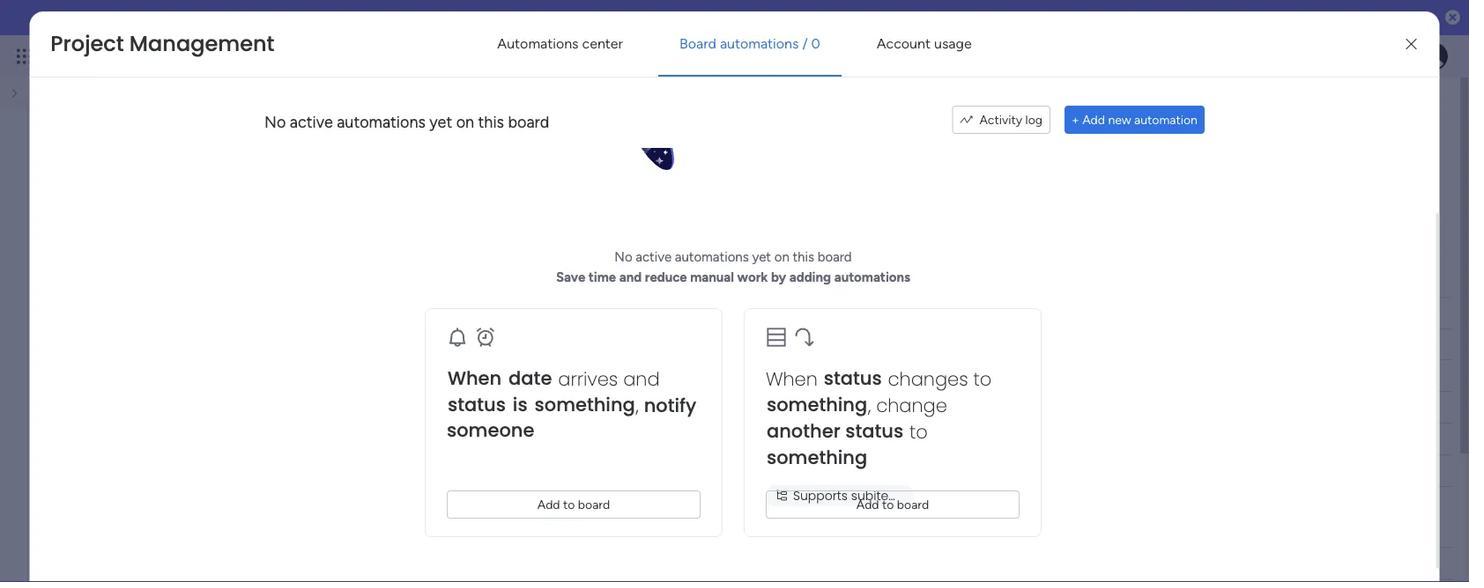 Task type: vqa. For each thing, say whether or not it's contained in the screenshot.
Main workspace within the 'Workspace selection' element
no



Task type: describe. For each thing, give the bounding box(es) containing it.
join
[[475, 10, 501, 26]]

yet for no active automations yet on this board
[[429, 113, 452, 132]]

+
[[1072, 113, 1079, 128]]

project.
[[184, 134, 226, 148]]

no active automations yet on this board save time and reduce manual work by adding automations
[[556, 249, 910, 285]]

any
[[118, 134, 138, 148]]

and inside date arrives and status
[[623, 366, 659, 392]]

manage any type of project. assign owners, set timelines and keep track of where your project stands.
[[71, 134, 634, 148]]

oct for oct 29
[[551, 369, 571, 383]]

→
[[960, 10, 973, 26]]

keep
[[412, 134, 438, 148]]

see
[[605, 133, 626, 148]]

oct 10
[[552, 401, 586, 415]]

to right changes at the bottom right
[[973, 366, 991, 392]]

stands.
[[595, 134, 634, 148]]

0 vertical spatial project management
[[51, 29, 275, 59]]

screens
[[761, 10, 806, 26]]

supports subitems
[[793, 487, 907, 504]]

3 icon image from the left
[[764, 325, 788, 349]]

due
[[541, 306, 563, 321]]

1 vertical spatial management
[[171, 91, 360, 130]]

date arrives and status
[[447, 365, 659, 418]]

automations center button
[[476, 22, 644, 65]]

notify
[[644, 392, 696, 418]]

oct 29
[[551, 369, 586, 383]]

1 of from the left
[[169, 134, 181, 148]]

date
[[508, 365, 552, 391]]

assign
[[229, 134, 266, 148]]

2 vertical spatial status
[[845, 418, 903, 444]]

something down another
[[766, 444, 867, 470]]

usage
[[934, 35, 972, 52]]

type
[[141, 134, 166, 148]]

✨
[[584, 10, 597, 26]]

14th
[[836, 10, 862, 26]]

when for when status changes to something , change another status to something
[[765, 366, 817, 392]]

bob builder image
[[1420, 42, 1448, 71]]

now
[[932, 10, 957, 26]]

manual
[[690, 269, 734, 285]]

on for no active automations yet on this board
[[456, 113, 474, 132]]

show board description image
[[373, 102, 394, 120]]

+ add new automation
[[1072, 113, 1198, 128]]

automations right adding
[[834, 269, 910, 285]]

monday
[[78, 46, 139, 66]]

add for first icon from right
[[856, 497, 879, 512]]

track
[[441, 134, 469, 148]]

0 vertical spatial management
[[129, 29, 275, 59]]

changes
[[888, 366, 968, 392]]

status inside date arrives and status
[[447, 392, 505, 418]]

lottie animation image
[[592, 0, 874, 247]]

by
[[771, 269, 786, 285]]

date
[[566, 306, 592, 321]]

center
[[582, 35, 623, 52]]

v2 subitems open image
[[776, 486, 787, 505]]

add inside button
[[1082, 113, 1105, 128]]

see more link
[[604, 131, 660, 149]]

where
[[487, 134, 521, 148]]

management
[[178, 46, 274, 66]]

/
[[802, 35, 808, 52]]

2 of from the left
[[472, 134, 484, 148]]

is
[[512, 392, 527, 418]]

add to favorites image
[[403, 102, 420, 119]]

+ add new automation button
[[1065, 106, 1205, 134]]

and for time
[[619, 269, 641, 285]]

no for no active automations yet on this board save time and reduce manual work by adding automations
[[614, 249, 632, 265]]

automations inside board automations / 0 button
[[720, 35, 799, 52]]

add to board button for 2nd icon
[[446, 490, 700, 519]]

at
[[521, 10, 533, 26]]

adding
[[789, 269, 831, 285]]

board
[[679, 35, 716, 52]]

yet for no active automations yet on this board save time and reduce manual work by adding automations
[[752, 249, 771, 265]]

Status field
[[665, 304, 709, 323]]

something , notify someone
[[446, 392, 696, 443]]

add to board button for first icon from right
[[765, 490, 1019, 519]]

new
[[1108, 113, 1131, 128]]

activity log
[[980, 113, 1043, 128]]

no active automations yet on this board
[[264, 113, 549, 132]]

board automations / 0
[[679, 35, 820, 52]]

working
[[650, 338, 696, 353]]

status
[[669, 306, 705, 321]]

online
[[626, 10, 662, 26]]

time
[[588, 269, 616, 285]]

to right supports
[[882, 497, 894, 512]]



Task type: locate. For each thing, give the bounding box(es) containing it.
oct for oct 10
[[552, 401, 571, 415]]

, left change
[[868, 392, 870, 418]]

Project Management field
[[65, 91, 365, 130]]

conference
[[665, 10, 733, 26]]

to down change
[[909, 419, 927, 445]]

1 add to board button from the left
[[446, 490, 700, 519]]

2 add to board button from the left
[[765, 490, 1019, 519]]

2 vertical spatial and
[[623, 366, 659, 392]]

0 vertical spatial project
[[51, 29, 124, 59]]

0 horizontal spatial add to board button
[[446, 490, 700, 519]]

and right time
[[619, 269, 641, 285]]

when up another
[[765, 366, 817, 392]]

arrives
[[558, 366, 618, 392]]

yet
[[429, 113, 452, 132], [752, 249, 771, 265]]

this up adding
[[792, 249, 814, 265]]

automations down hits
[[720, 35, 799, 52]]

icon image
[[445, 325, 469, 349], [473, 325, 497, 349], [764, 325, 788, 349], [792, 325, 816, 349]]

board
[[508, 113, 549, 132], [817, 249, 851, 265], [578, 497, 610, 512], [897, 497, 929, 512]]

join us at elevate ✨ our online conference hits screens dec 14th
[[475, 10, 862, 26]]

our
[[601, 10, 623, 26]]

when status changes to something , change another status to something
[[765, 365, 991, 470]]

0 vertical spatial on
[[456, 113, 474, 132]]

oct
[[551, 369, 571, 383], [552, 401, 571, 415]]

1 horizontal spatial add to board button
[[765, 490, 1019, 519]]

1 horizontal spatial this
[[792, 249, 814, 265]]

this
[[478, 113, 504, 132], [792, 249, 814, 265]]

due date
[[541, 306, 592, 321]]

0 horizontal spatial no
[[264, 113, 286, 132]]

board automations / 0 button
[[658, 22, 841, 65]]

status
[[823, 365, 881, 391], [447, 392, 505, 418], [845, 418, 903, 444]]

add to board for 2nd icon
[[537, 497, 610, 512]]

register now → link
[[879, 10, 973, 26]]

owner
[[443, 306, 480, 321]]

add to board button
[[446, 490, 700, 519], [765, 490, 1019, 519]]

1 horizontal spatial work
[[737, 269, 767, 285]]

oct left 29
[[551, 369, 571, 383]]

register
[[879, 10, 928, 26]]

on
[[456, 113, 474, 132], [774, 249, 789, 265], [699, 338, 713, 353]]

1 vertical spatial status
[[447, 392, 505, 418]]

1 vertical spatial on
[[774, 249, 789, 265]]

project management up 'project management' field
[[51, 29, 275, 59]]

management up assign
[[171, 91, 360, 130]]

1 vertical spatial and
[[619, 269, 641, 285]]

and inside no active automations yet on this board save time and reduce manual work by adding automations
[[619, 269, 641, 285]]

automation
[[1134, 113, 1198, 128]]

1 horizontal spatial add
[[856, 497, 879, 512]]

add to board button down when status changes to something , change another status to something
[[765, 490, 1019, 519]]

4 icon image from the left
[[792, 325, 816, 349]]

activity log button
[[952, 106, 1050, 134]]

something inside something , notify someone
[[534, 392, 635, 418]]

save
[[556, 269, 585, 285]]

no up time
[[614, 249, 632, 265]]

add to board
[[537, 497, 610, 512], [856, 497, 929, 512]]

1 vertical spatial no
[[614, 249, 632, 265]]

of right track
[[472, 134, 484, 148]]

0 vertical spatial active
[[290, 113, 333, 132]]

monday work management
[[78, 46, 274, 66]]

column information image
[[605, 306, 619, 320]]

add to board for first icon from right
[[856, 497, 929, 512]]

1 vertical spatial oct
[[552, 401, 571, 415]]

1 vertical spatial active
[[635, 249, 671, 265]]

when for when
[[447, 365, 501, 391]]

hits
[[736, 10, 757, 26]]

automations up manual
[[674, 249, 748, 265]]

of right type
[[169, 134, 181, 148]]

project up any
[[70, 91, 164, 130]]

1 horizontal spatial on
[[699, 338, 713, 353]]

0 vertical spatial oct
[[551, 369, 571, 383]]

account
[[877, 35, 931, 52]]

on up by
[[774, 249, 789, 265]]

register now →
[[879, 10, 973, 26]]

active for no active automations yet on this board
[[290, 113, 333, 132]]

this for no active automations yet on this board
[[478, 113, 504, 132]]

1 vertical spatial project
[[70, 91, 164, 130]]

of
[[169, 134, 181, 148], [472, 134, 484, 148]]

2 icon image from the left
[[473, 325, 497, 349]]

on left it
[[699, 338, 713, 353]]

0 vertical spatial this
[[478, 113, 504, 132]]

yet up track
[[429, 113, 452, 132]]

automations up timelines
[[337, 113, 426, 132]]

on up track
[[456, 113, 474, 132]]

1 vertical spatial project management
[[70, 91, 360, 130]]

no
[[264, 113, 286, 132], [614, 249, 632, 265]]

0 horizontal spatial add
[[537, 497, 560, 512]]

1 , from the left
[[636, 392, 638, 418]]

2 horizontal spatial add
[[1082, 113, 1105, 128]]

management
[[129, 29, 275, 59], [171, 91, 360, 130]]

when
[[447, 365, 501, 391], [765, 366, 817, 392]]

working on it
[[650, 338, 724, 353]]

0 vertical spatial yet
[[429, 113, 452, 132]]

0 horizontal spatial add to board
[[537, 497, 610, 512]]

add for 2nd icon
[[537, 497, 560, 512]]

project right the select product image
[[51, 29, 124, 59]]

, inside when status changes to something , change another status to something
[[868, 392, 870, 418]]

, inside something , notify someone
[[636, 392, 638, 418]]

Owner field
[[438, 304, 484, 323]]

add to board down something , notify someone
[[537, 497, 610, 512]]

project
[[51, 29, 124, 59], [70, 91, 164, 130]]

see more
[[605, 133, 658, 148]]

work right 'monday'
[[142, 46, 174, 66]]

29
[[574, 369, 586, 383]]

1 vertical spatial yet
[[752, 249, 771, 265]]

0 horizontal spatial when
[[447, 365, 501, 391]]

0 horizontal spatial this
[[478, 113, 504, 132]]

2 add to board from the left
[[856, 497, 929, 512]]

account usage button
[[856, 22, 993, 65]]

select product image
[[16, 48, 33, 65]]

work left by
[[737, 269, 767, 285]]

something down 29
[[534, 392, 635, 418]]

status up subitems
[[845, 418, 903, 444]]

status up change
[[823, 365, 881, 391]]

stuck
[[671, 401, 703, 416]]

work
[[142, 46, 174, 66], [737, 269, 767, 285]]

reduce
[[644, 269, 687, 285]]

10
[[574, 401, 586, 415]]

1 icon image from the left
[[445, 325, 469, 349]]

0 vertical spatial no
[[264, 113, 286, 132]]

automations center
[[497, 35, 623, 52]]

to down something , notify someone
[[563, 497, 574, 512]]

status left v2 overdue deadline icon
[[447, 392, 505, 418]]

this inside no active automations yet on this board save time and reduce manual work by adding automations
[[792, 249, 814, 265]]

active inside no active automations yet on this board save time and reduce manual work by adding automations
[[635, 249, 671, 265]]

add to board button down something , notify someone
[[446, 490, 700, 519]]

1 horizontal spatial of
[[472, 134, 484, 148]]

1 horizontal spatial active
[[635, 249, 671, 265]]

subitems
[[851, 487, 907, 504]]

0 vertical spatial status
[[823, 365, 881, 391]]

work inside no active automations yet on this board save time and reduce manual work by adding automations
[[737, 269, 767, 285]]

Due Date field
[[537, 304, 597, 323]]

supports
[[793, 487, 847, 504]]

to
[[973, 366, 991, 392], [909, 419, 927, 445], [563, 497, 574, 512], [882, 497, 894, 512]]

dec
[[810, 10, 833, 26]]

automations
[[497, 35, 579, 52]]

something up another
[[766, 392, 867, 418]]

when inside when status changes to something , change another status to something
[[765, 366, 817, 392]]

yet up by
[[752, 249, 771, 265]]

change
[[876, 392, 947, 418]]

another
[[766, 418, 840, 444]]

log
[[1025, 113, 1043, 128]]

elevate
[[536, 10, 581, 26]]

1 vertical spatial this
[[792, 249, 814, 265]]

1 horizontal spatial ,
[[868, 392, 870, 418]]

0 horizontal spatial ,
[[636, 392, 638, 418]]

and
[[388, 134, 409, 148], [619, 269, 641, 285], [623, 366, 659, 392]]

set
[[315, 134, 333, 148]]

us
[[504, 10, 517, 26]]

manage
[[71, 134, 115, 148]]

active for no active automations yet on this board save time and reduce manual work by adding automations
[[635, 249, 671, 265]]

this for no active automations yet on this board save time and reduce manual work by adding automations
[[792, 249, 814, 265]]

0 horizontal spatial yet
[[429, 113, 452, 132]]

on inside no active automations yet on this board save time and reduce manual work by adding automations
[[774, 249, 789, 265]]

0 horizontal spatial work
[[142, 46, 174, 66]]

, left notify
[[636, 392, 638, 418]]

when left v2 done deadline image
[[447, 365, 501, 391]]

project management up project.
[[70, 91, 360, 130]]

0 vertical spatial and
[[388, 134, 409, 148]]

0 vertical spatial work
[[142, 46, 174, 66]]

management up 'project management' field
[[129, 29, 275, 59]]

it
[[716, 338, 724, 353]]

1 vertical spatial work
[[737, 269, 767, 285]]

0 horizontal spatial on
[[456, 113, 474, 132]]

this up where
[[478, 113, 504, 132]]

project management
[[51, 29, 275, 59], [70, 91, 360, 130]]

active up set
[[290, 113, 333, 132]]

oct left 10
[[552, 401, 571, 415]]

project
[[552, 134, 592, 148]]

yet inside no active automations yet on this board save time and reduce manual work by adding automations
[[752, 249, 771, 265]]

v2 done deadline image
[[511, 368, 525, 385]]

0
[[811, 35, 820, 52]]

v2 overdue deadline image
[[511, 400, 525, 416]]

more
[[630, 133, 658, 148]]

active up reduce
[[635, 249, 671, 265]]

board inside no active automations yet on this board save time and reduce manual work by adding automations
[[817, 249, 851, 265]]

add to board right supports
[[856, 497, 929, 512]]

account usage
[[877, 35, 972, 52]]

no inside no active automations yet on this board save time and reduce manual work by adding automations
[[614, 249, 632, 265]]

no up "owners,"
[[264, 113, 286, 132]]

2 horizontal spatial on
[[774, 249, 789, 265]]

1 horizontal spatial no
[[614, 249, 632, 265]]

1 add to board from the left
[[537, 497, 610, 512]]

no for no active automations yet on this board
[[264, 113, 286, 132]]

on for no active automations yet on this board save time and reduce manual work by adding automations
[[774, 249, 789, 265]]

owners,
[[269, 134, 312, 148]]

active
[[290, 113, 333, 132], [635, 249, 671, 265]]

and down no active automations yet on this board
[[388, 134, 409, 148]]

someone
[[446, 417, 534, 443]]

1 horizontal spatial yet
[[752, 249, 771, 265]]

automations
[[720, 35, 799, 52], [337, 113, 426, 132], [674, 249, 748, 265], [834, 269, 910, 285]]

and up notify
[[623, 366, 659, 392]]

1 horizontal spatial add to board
[[856, 497, 929, 512]]

1 horizontal spatial when
[[765, 366, 817, 392]]

and for timelines
[[388, 134, 409, 148]]

0 horizontal spatial of
[[169, 134, 181, 148]]

2 vertical spatial on
[[699, 338, 713, 353]]

timelines
[[336, 134, 385, 148]]

activity
[[980, 113, 1022, 128]]

lottie animation element
[[592, 0, 874, 247]]

your
[[524, 134, 549, 148]]

add
[[1082, 113, 1105, 128], [537, 497, 560, 512], [856, 497, 879, 512]]

2 , from the left
[[868, 392, 870, 418]]

0 horizontal spatial active
[[290, 113, 333, 132]]



